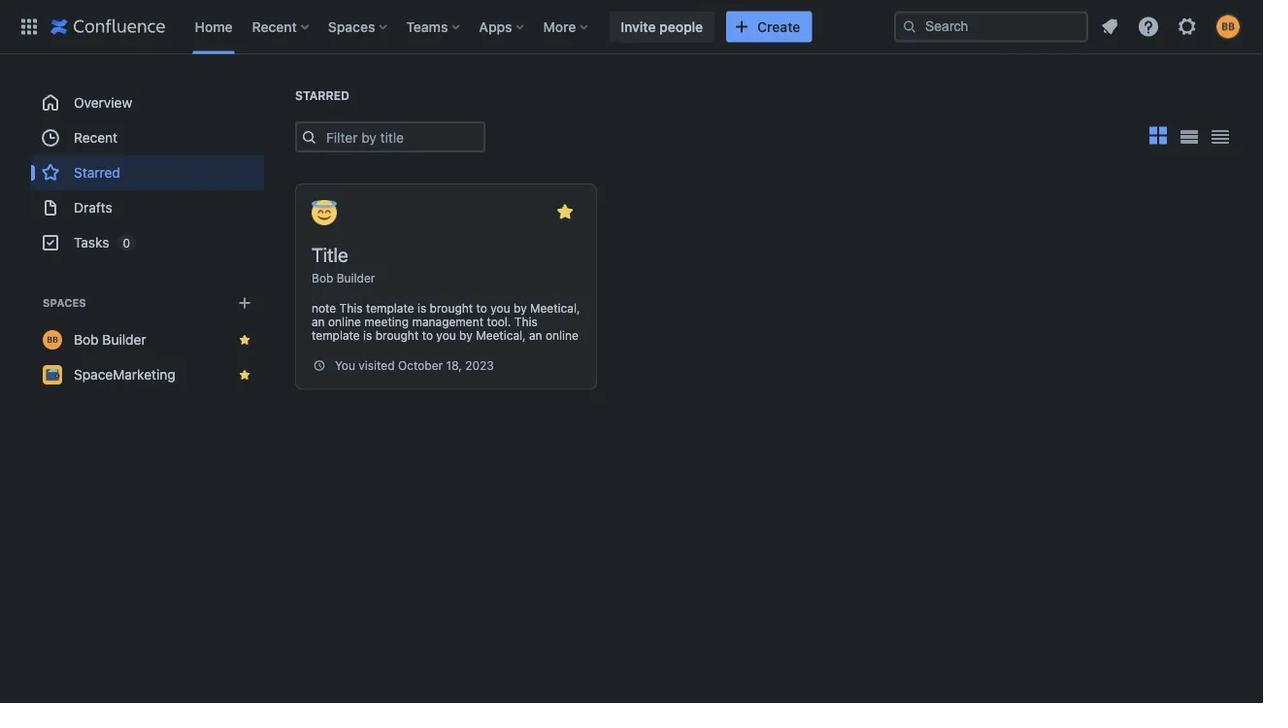 Task type: describe. For each thing, give the bounding box(es) containing it.
home
[[195, 18, 233, 34]]

0 horizontal spatial brought
[[376, 329, 419, 342]]

meeting
[[365, 315, 409, 329]]

you
[[335, 359, 355, 373]]

recent button
[[246, 11, 317, 42]]

1 horizontal spatial online
[[546, 329, 579, 342]]

more
[[544, 18, 576, 34]]

unstar this space image for spacemarketing
[[237, 367, 253, 383]]

1 horizontal spatial template
[[366, 302, 414, 315]]

appswitcher icon image
[[17, 15, 41, 38]]

0 vertical spatial starred
[[295, 89, 350, 102]]

drafts link
[[31, 190, 264, 225]]

recent link
[[31, 120, 264, 155]]

Search field
[[895, 11, 1089, 42]]

drafts
[[74, 200, 112, 216]]

invite people button
[[609, 11, 715, 42]]

2023
[[466, 359, 494, 373]]

home link
[[189, 11, 239, 42]]

0 horizontal spatial to
[[422, 329, 433, 342]]

invite people
[[621, 18, 703, 34]]

people
[[660, 18, 703, 34]]

Filter by title field
[[321, 123, 484, 151]]

1 horizontal spatial an
[[529, 329, 543, 342]]

spacemarketing link
[[31, 357, 264, 392]]

invite
[[621, 18, 656, 34]]

help icon image
[[1137, 15, 1161, 38]]

visited
[[359, 359, 395, 373]]

0 vertical spatial to
[[476, 302, 488, 315]]

starred inside group
[[74, 165, 120, 181]]

1 horizontal spatial meetical,
[[530, 302, 580, 315]]

create a space image
[[233, 291, 256, 315]]

note
[[312, 302, 336, 315]]

unstar image
[[554, 200, 577, 223]]



Task type: vqa. For each thing, say whether or not it's contained in the screenshot.
Confluence image
yes



Task type: locate. For each thing, give the bounding box(es) containing it.
template up visited
[[366, 302, 414, 315]]

list image
[[1181, 130, 1199, 144]]

bob builder
[[74, 332, 146, 348]]

spaces
[[328, 18, 375, 34], [43, 297, 86, 309]]

unstar this space image inside spacemarketing link
[[237, 367, 253, 383]]

overview
[[74, 95, 132, 111]]

0 horizontal spatial template
[[312, 329, 360, 342]]

1 vertical spatial bob builder link
[[31, 322, 264, 357]]

banner
[[0, 0, 1264, 54]]

1 vertical spatial is
[[363, 329, 372, 342]]

you
[[491, 302, 511, 315], [437, 329, 456, 342]]

0 vertical spatial template
[[366, 302, 414, 315]]

an right tool.
[[529, 329, 543, 342]]

spaces button
[[322, 11, 395, 42]]

overview link
[[31, 85, 264, 120]]

0 vertical spatial brought
[[430, 302, 473, 315]]

18,
[[446, 359, 462, 373]]

by right tool.
[[514, 302, 527, 315]]

online left meeting
[[328, 315, 361, 329]]

0 horizontal spatial this
[[340, 302, 363, 315]]

spaces inside 'popup button'
[[328, 18, 375, 34]]

compact list image
[[1209, 125, 1233, 149]]

0 horizontal spatial meetical,
[[476, 329, 526, 342]]

1 horizontal spatial builder
[[337, 272, 375, 285]]

1 vertical spatial by
[[460, 329, 473, 342]]

create
[[758, 18, 801, 34]]

search image
[[902, 19, 918, 34]]

spaces up bob builder
[[43, 297, 86, 309]]

bob builder link down title
[[312, 272, 375, 285]]

:innocent: image
[[312, 200, 337, 225], [312, 200, 337, 225]]

builder
[[337, 272, 375, 285], [102, 332, 146, 348]]

starred up 'drafts'
[[74, 165, 120, 181]]

1 vertical spatial meetical,
[[476, 329, 526, 342]]

2 unstar this space image from the top
[[237, 367, 253, 383]]

recent right home
[[252, 18, 297, 34]]

1 vertical spatial starred
[[74, 165, 120, 181]]

more button
[[538, 11, 596, 42]]

apps button
[[473, 11, 532, 42]]

banner containing home
[[0, 0, 1264, 54]]

unstar this space image for bob builder
[[237, 332, 253, 348]]

1 unstar this space image from the top
[[237, 332, 253, 348]]

0 vertical spatial recent
[[252, 18, 297, 34]]

confluence image
[[51, 15, 166, 38], [51, 15, 166, 38]]

builder inside title bob builder
[[337, 272, 375, 285]]

october
[[398, 359, 443, 373]]

1 horizontal spatial to
[[476, 302, 488, 315]]

1 horizontal spatial starred
[[295, 89, 350, 102]]

0 vertical spatial spaces
[[328, 18, 375, 34]]

1 horizontal spatial brought
[[430, 302, 473, 315]]

you up 18,
[[437, 329, 456, 342]]

settings icon image
[[1176, 15, 1200, 38]]

brought left tool.
[[430, 302, 473, 315]]

apps
[[479, 18, 512, 34]]

starred
[[295, 89, 350, 102], [74, 165, 120, 181]]

1 vertical spatial unstar this space image
[[237, 367, 253, 383]]

0 horizontal spatial an
[[312, 315, 325, 329]]

title
[[312, 243, 348, 266]]

1 vertical spatial to
[[422, 329, 433, 342]]

is right meeting
[[418, 302, 427, 315]]

template
[[366, 302, 414, 315], [312, 329, 360, 342]]

builder up spacemarketing
[[102, 332, 146, 348]]

recent inside popup button
[[252, 18, 297, 34]]

starred down spaces 'popup button'
[[295, 89, 350, 102]]

unstar this space image
[[237, 332, 253, 348], [237, 367, 253, 383]]

is
[[418, 302, 427, 315], [363, 329, 372, 342]]

to
[[476, 302, 488, 315], [422, 329, 433, 342]]

1 vertical spatial builder
[[102, 332, 146, 348]]

builder down title
[[337, 272, 375, 285]]

0 horizontal spatial is
[[363, 329, 372, 342]]

1 horizontal spatial by
[[514, 302, 527, 315]]

bob inside title bob builder
[[312, 272, 334, 285]]

0 horizontal spatial by
[[460, 329, 473, 342]]

0 horizontal spatial you
[[437, 329, 456, 342]]

0 horizontal spatial bob builder link
[[31, 322, 264, 357]]

bob builder link up spacemarketing
[[31, 322, 264, 357]]

1 vertical spatial brought
[[376, 329, 419, 342]]

brought up you visited october 18, 2023
[[376, 329, 419, 342]]

group containing overview
[[31, 85, 264, 260]]

1 horizontal spatial this
[[515, 315, 538, 329]]

tasks
[[74, 235, 109, 251]]

notification icon image
[[1099, 15, 1122, 38]]

1 horizontal spatial recent
[[252, 18, 297, 34]]

brought
[[430, 302, 473, 315], [376, 329, 419, 342]]

1 horizontal spatial spaces
[[328, 18, 375, 34]]

bob down title
[[312, 272, 334, 285]]

0 vertical spatial meetical,
[[530, 302, 580, 315]]

you visited october 18, 2023
[[335, 359, 494, 373]]

0 horizontal spatial bob
[[74, 332, 99, 348]]

create button
[[727, 11, 812, 42]]

note this template is brought to you by meetical, an online meeting management tool. this template is brought to you by meetical, an online
[[312, 302, 580, 342]]

1 horizontal spatial bob builder link
[[312, 272, 375, 285]]

1 horizontal spatial is
[[418, 302, 427, 315]]

global element
[[12, 0, 895, 54]]

recent down "overview"
[[74, 130, 118, 146]]

online right tool.
[[546, 329, 579, 342]]

management
[[412, 315, 484, 329]]

0 vertical spatial you
[[491, 302, 511, 315]]

spacemarketing
[[74, 367, 176, 383]]

0 vertical spatial bob builder link
[[312, 272, 375, 285]]

meetical, right tool.
[[530, 302, 580, 315]]

1 vertical spatial spaces
[[43, 297, 86, 309]]

this
[[340, 302, 363, 315], [515, 315, 538, 329]]

an down title bob builder
[[312, 315, 325, 329]]

1 vertical spatial template
[[312, 329, 360, 342]]

starred link
[[31, 155, 264, 190]]

is up visited
[[363, 329, 372, 342]]

0 vertical spatial by
[[514, 302, 527, 315]]

meetical, up 2023 on the bottom left of the page
[[476, 329, 526, 342]]

title bob builder
[[312, 243, 375, 285]]

1 vertical spatial bob
[[74, 332, 99, 348]]

group
[[31, 85, 264, 260]]

0 vertical spatial unstar this space image
[[237, 332, 253, 348]]

0 horizontal spatial starred
[[74, 165, 120, 181]]

to up 2023 on the bottom left of the page
[[476, 302, 488, 315]]

teams
[[406, 18, 448, 34]]

to up october
[[422, 329, 433, 342]]

bob builder link
[[312, 272, 375, 285], [31, 322, 264, 357]]

0
[[123, 236, 130, 250]]

0 horizontal spatial online
[[328, 315, 361, 329]]

teams button
[[401, 11, 468, 42]]

0 vertical spatial bob
[[312, 272, 334, 285]]

tool.
[[487, 315, 511, 329]]

by up 18,
[[460, 329, 473, 342]]

1 horizontal spatial you
[[491, 302, 511, 315]]

recent
[[252, 18, 297, 34], [74, 130, 118, 146]]

0 vertical spatial builder
[[337, 272, 375, 285]]

1 horizontal spatial bob
[[312, 272, 334, 285]]

cards image
[[1147, 124, 1171, 147]]

you right management
[[491, 302, 511, 315]]

this right tool.
[[515, 315, 538, 329]]

1 vertical spatial you
[[437, 329, 456, 342]]

template down note
[[312, 329, 360, 342]]

bob up spacemarketing
[[74, 332, 99, 348]]

0 vertical spatial is
[[418, 302, 427, 315]]

meetical,
[[530, 302, 580, 315], [476, 329, 526, 342]]

this right note
[[340, 302, 363, 315]]

an
[[312, 315, 325, 329], [529, 329, 543, 342]]

1 vertical spatial recent
[[74, 130, 118, 146]]

bob
[[312, 272, 334, 285], [74, 332, 99, 348]]

0 horizontal spatial spaces
[[43, 297, 86, 309]]

spaces right recent popup button
[[328, 18, 375, 34]]

0 horizontal spatial recent
[[74, 130, 118, 146]]

online
[[328, 315, 361, 329], [546, 329, 579, 342]]

by
[[514, 302, 527, 315], [460, 329, 473, 342]]

0 horizontal spatial builder
[[102, 332, 146, 348]]



